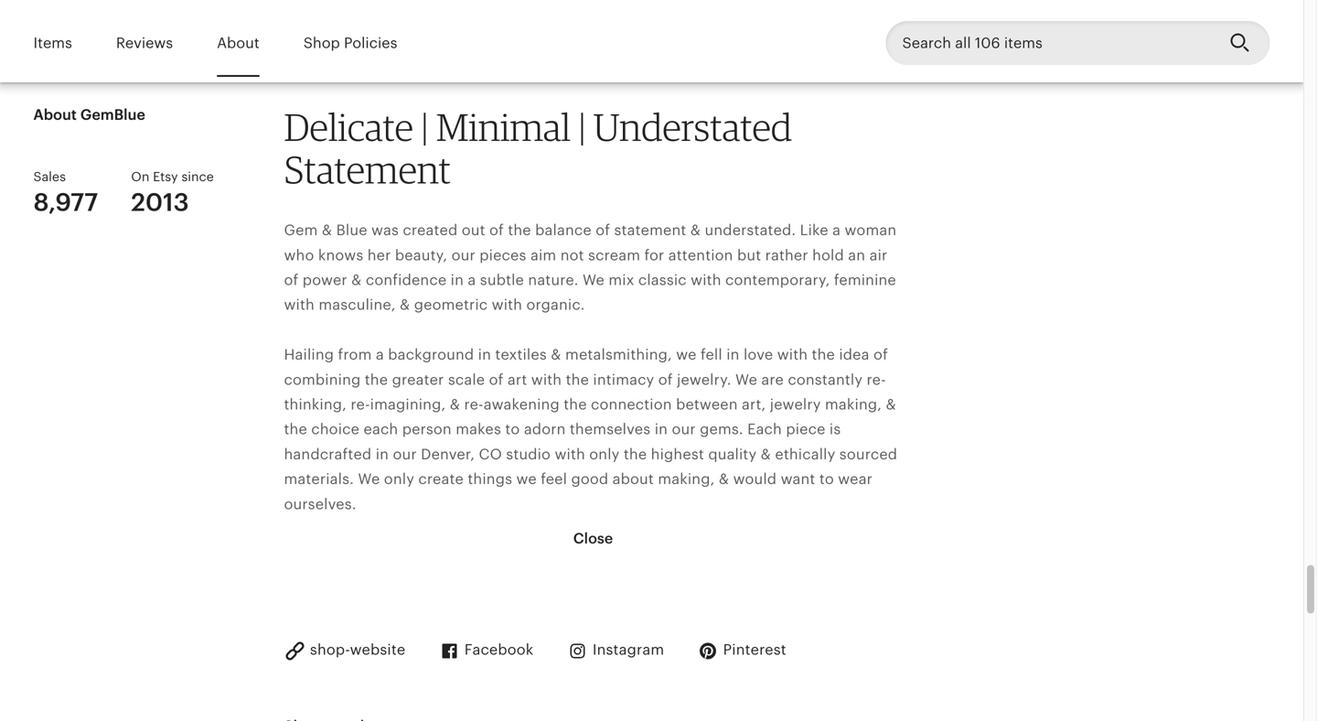 Task type: describe. For each thing, give the bounding box(es) containing it.
shop-website
[[310, 642, 406, 658]]

mix
[[609, 272, 635, 288]]

& down each on the bottom right of the page
[[761, 446, 772, 463]]

items
[[33, 35, 72, 51]]

close button
[[557, 517, 630, 561]]

the up about
[[624, 446, 647, 463]]

combining
[[284, 371, 361, 388]]

was
[[372, 222, 399, 239]]

on etsy since 2013
[[131, 170, 214, 216]]

themselves
[[570, 421, 651, 438]]

contemporary,
[[726, 272, 831, 288]]

pinterest link
[[698, 640, 787, 662]]

jewelry.
[[677, 371, 732, 388]]

fell
[[701, 346, 723, 363]]

shop-website link
[[284, 640, 406, 662]]

2 | from the left
[[579, 104, 586, 150]]

studio
[[506, 446, 551, 463]]

& down the "quality"
[[719, 471, 730, 487]]

in up scale
[[478, 346, 491, 363]]

in down each
[[376, 446, 389, 463]]

rather
[[766, 247, 809, 263]]

organic.
[[527, 297, 585, 313]]

we inside gem & blue was created out of the balance of statement & understated. like a woman who knows her beauty, our pieces aim not scream for attention but rather hold an air of power & confidence in a subtle nature. we mix classic with contemporary, feminine with masculine, & geometric with organic.
[[583, 272, 605, 288]]

about for about
[[217, 35, 260, 51]]

adorn
[[524, 421, 566, 438]]

of right idea
[[874, 346, 889, 363]]

2 vertical spatial our
[[393, 446, 417, 463]]

classic
[[639, 272, 687, 288]]

2 horizontal spatial a
[[833, 222, 841, 239]]

materials.
[[284, 471, 354, 487]]

from
[[338, 346, 372, 363]]

& up the masculine,
[[352, 272, 362, 288]]

handcrafted
[[284, 446, 372, 463]]

the up the constantly
[[812, 346, 836, 363]]

with down power
[[284, 297, 315, 313]]

the inside gem & blue was created out of the balance of statement & understated. like a woman who knows her beauty, our pieces aim not scream for attention but rather hold an air of power & confidence in a subtle nature. we mix classic with contemporary, feminine with masculine, & geometric with organic.
[[508, 222, 532, 239]]

scream
[[589, 247, 641, 263]]

delicate | minimal | understated statement
[[284, 104, 793, 192]]

feminine
[[835, 272, 897, 288]]

for
[[645, 247, 665, 263]]

between
[[676, 396, 738, 413]]

1 horizontal spatial to
[[820, 471, 835, 487]]

constantly
[[788, 371, 863, 388]]

understated
[[594, 104, 793, 150]]

would
[[734, 471, 777, 487]]

person
[[402, 421, 452, 438]]

hailing
[[284, 346, 334, 363]]

beauty,
[[395, 247, 448, 263]]

each
[[748, 421, 782, 438]]

masculine,
[[319, 297, 396, 313]]

out
[[462, 222, 486, 239]]

are
[[762, 371, 784, 388]]

thinking,
[[284, 396, 347, 413]]

woman
[[845, 222, 897, 239]]

facebook link
[[439, 640, 534, 662]]

want
[[781, 471, 816, 487]]

website
[[350, 642, 406, 658]]

piece
[[786, 421, 826, 438]]

about link
[[217, 22, 260, 64]]

0 vertical spatial to
[[506, 421, 520, 438]]

power
[[303, 272, 348, 288]]

a inside hailing from a background in textiles & metalsmithing, we fell in love with the idea of combining the greater scale of art with the intimacy of jewelry. we are constantly re- thinking, re-imagining, & re-awakening the connection between art, jewelry making, & the choice each person makes to adorn themselves in our gems. each piece is handcrafted in our denver, co studio with only the highest quality & ethically sourced materials. we only create things we feel good about making, & would want to wear ourselves.
[[376, 346, 384, 363]]

gem
[[284, 222, 318, 239]]

gemblue
[[80, 107, 145, 123]]

in up highest
[[655, 421, 668, 438]]

minimal
[[436, 104, 571, 150]]

& right "textiles"
[[551, 346, 562, 363]]

policies
[[344, 35, 398, 51]]

our inside gem & blue was created out of the balance of statement & understated. like a woman who knows her beauty, our pieces aim not scream for attention but rather hold an air of power & confidence in a subtle nature. we mix classic with contemporary, feminine with masculine, & geometric with organic.
[[452, 247, 476, 263]]

sales
[[33, 170, 66, 184]]

knows
[[318, 247, 364, 263]]

hailing from a background in textiles & metalsmithing, we fell in love with the idea of combining the greater scale of art with the intimacy of jewelry. we are constantly re- thinking, re-imagining, & re-awakening the connection between art, jewelry making, & the choice each person makes to adorn themselves in our gems. each piece is handcrafted in our denver, co studio with only the highest quality & ethically sourced materials. we only create things we feel good about making, & would want to wear ourselves.
[[284, 346, 898, 512]]

an
[[849, 247, 866, 263]]

aim
[[531, 247, 557, 263]]

about
[[613, 471, 654, 487]]

the up adorn at the left
[[564, 396, 587, 413]]

of left "jewelry."
[[659, 371, 673, 388]]

like
[[801, 222, 829, 239]]

of right "out"
[[490, 222, 504, 239]]

makes
[[456, 421, 502, 438]]

statement
[[284, 146, 451, 192]]

with right "art"
[[532, 371, 562, 388]]

of left "art"
[[489, 371, 504, 388]]

her
[[368, 247, 391, 263]]

co
[[479, 446, 502, 463]]

2 vertical spatial we
[[358, 471, 380, 487]]

art,
[[742, 396, 766, 413]]



Task type: locate. For each thing, give the bounding box(es) containing it.
0 horizontal spatial we
[[517, 471, 537, 487]]

0 horizontal spatial to
[[506, 421, 520, 438]]

about left gemblue
[[33, 107, 77, 123]]

2 horizontal spatial our
[[672, 421, 696, 438]]

highest
[[651, 446, 705, 463]]

we left mix
[[583, 272, 605, 288]]

pieces
[[480, 247, 527, 263]]

& up sourced
[[886, 396, 897, 413]]

the up pieces
[[508, 222, 532, 239]]

0 vertical spatial we
[[583, 272, 605, 288]]

8,977
[[33, 188, 98, 216]]

but
[[738, 247, 762, 263]]

sales 8,977
[[33, 170, 98, 216]]

| right delicate
[[421, 104, 429, 150]]

only left create
[[384, 471, 415, 487]]

confidence
[[366, 272, 447, 288]]

making, up is
[[826, 396, 882, 413]]

shop-
[[310, 642, 350, 658]]

our down "out"
[[452, 247, 476, 263]]

0 horizontal spatial only
[[384, 471, 415, 487]]

our up highest
[[672, 421, 696, 438]]

0 vertical spatial only
[[590, 446, 620, 463]]

a left subtle
[[468, 272, 476, 288]]

about gemblue
[[33, 107, 145, 123]]

0 vertical spatial our
[[452, 247, 476, 263]]

we down the "studio"
[[517, 471, 537, 487]]

1 vertical spatial only
[[384, 471, 415, 487]]

understated.
[[705, 222, 796, 239]]

with down attention
[[691, 272, 722, 288]]

Search all 106 items text field
[[886, 21, 1216, 65]]

2 horizontal spatial we
[[736, 371, 758, 388]]

shop policies link
[[304, 22, 398, 64]]

denver,
[[421, 446, 475, 463]]

1 horizontal spatial about
[[217, 35, 260, 51]]

with up are
[[778, 346, 808, 363]]

0 horizontal spatial |
[[421, 104, 429, 150]]

pinterest
[[724, 642, 787, 658]]

facebook
[[465, 642, 534, 658]]

in inside gem & blue was created out of the balance of statement & understated. like a woman who knows her beauty, our pieces aim not scream for attention but rather hold an air of power & confidence in a subtle nature. we mix classic with contemporary, feminine with masculine, & geometric with organic.
[[451, 272, 464, 288]]

items link
[[33, 22, 72, 64]]

0 horizontal spatial re-
[[351, 396, 370, 413]]

1 horizontal spatial we
[[677, 346, 697, 363]]

intimacy
[[593, 371, 655, 388]]

only down themselves
[[590, 446, 620, 463]]

with down subtle
[[492, 297, 523, 313]]

re- down idea
[[867, 371, 887, 388]]

the down from
[[365, 371, 388, 388]]

0 vertical spatial making,
[[826, 396, 882, 413]]

1 vertical spatial making,
[[658, 471, 715, 487]]

re- up each
[[351, 396, 370, 413]]

only
[[590, 446, 620, 463], [384, 471, 415, 487]]

1 horizontal spatial making,
[[826, 396, 882, 413]]

metalsmithing,
[[566, 346, 673, 363]]

0 horizontal spatial our
[[393, 446, 417, 463]]

0 vertical spatial about
[[217, 35, 260, 51]]

1 horizontal spatial only
[[590, 446, 620, 463]]

0 vertical spatial a
[[833, 222, 841, 239]]

to
[[506, 421, 520, 438], [820, 471, 835, 487]]

re- up makes
[[464, 396, 484, 413]]

things
[[468, 471, 513, 487]]

textiles
[[495, 346, 547, 363]]

our down person
[[393, 446, 417, 463]]

scale
[[448, 371, 485, 388]]

1 horizontal spatial |
[[579, 104, 586, 150]]

about for about gemblue
[[33, 107, 77, 123]]

delicate
[[284, 104, 414, 150]]

connection
[[591, 396, 672, 413]]

a right from
[[376, 346, 384, 363]]

& down scale
[[450, 396, 460, 413]]

0 horizontal spatial we
[[358, 471, 380, 487]]

1 vertical spatial about
[[33, 107, 77, 123]]

on
[[131, 170, 150, 184]]

create
[[419, 471, 464, 487]]

love
[[744, 346, 774, 363]]

instagram link
[[567, 640, 665, 662]]

making, down highest
[[658, 471, 715, 487]]

we
[[677, 346, 697, 363], [517, 471, 537, 487]]

created
[[403, 222, 458, 239]]

& down confidence
[[400, 297, 410, 313]]

1 horizontal spatial we
[[583, 272, 605, 288]]

| right minimal
[[579, 104, 586, 150]]

with
[[691, 272, 722, 288], [284, 297, 315, 313], [492, 297, 523, 313], [778, 346, 808, 363], [532, 371, 562, 388], [555, 446, 586, 463]]

in right fell at the right of the page
[[727, 346, 740, 363]]

reviews
[[116, 35, 173, 51]]

nature.
[[528, 272, 579, 288]]

we up art,
[[736, 371, 758, 388]]

attention
[[669, 247, 734, 263]]

1 horizontal spatial a
[[468, 272, 476, 288]]

instagram
[[593, 642, 665, 658]]

0 horizontal spatial making,
[[658, 471, 715, 487]]

to left wear
[[820, 471, 835, 487]]

good
[[572, 471, 609, 487]]

each
[[364, 421, 398, 438]]

0 vertical spatial we
[[677, 346, 697, 363]]

feel
[[541, 471, 567, 487]]

the down thinking,
[[284, 421, 307, 438]]

art
[[508, 371, 528, 388]]

not
[[561, 247, 585, 263]]

& left 'blue'
[[322, 222, 332, 239]]

imagining,
[[370, 396, 446, 413]]

with up feel
[[555, 446, 586, 463]]

balance
[[536, 222, 592, 239]]

1 vertical spatial we
[[517, 471, 537, 487]]

1 horizontal spatial re-
[[464, 396, 484, 413]]

0 horizontal spatial a
[[376, 346, 384, 363]]

jewelry
[[770, 396, 821, 413]]

in
[[451, 272, 464, 288], [478, 346, 491, 363], [727, 346, 740, 363], [655, 421, 668, 438], [376, 446, 389, 463]]

2 horizontal spatial re-
[[867, 371, 887, 388]]

ethically
[[776, 446, 836, 463]]

wear
[[839, 471, 873, 487]]

statement
[[615, 222, 687, 239]]

the left intimacy
[[566, 371, 589, 388]]

0 horizontal spatial about
[[33, 107, 77, 123]]

1 vertical spatial a
[[468, 272, 476, 288]]

of down who
[[284, 272, 299, 288]]

1 vertical spatial we
[[736, 371, 758, 388]]

about left the shop
[[217, 35, 260, 51]]

who
[[284, 247, 314, 263]]

shop
[[304, 35, 340, 51]]

hold
[[813, 247, 845, 263]]

reviews link
[[116, 22, 173, 64]]

gem & blue was created out of the balance of statement & understated. like a woman who knows her beauty, our pieces aim not scream for attention but rather hold an air of power & confidence in a subtle nature. we mix classic with contemporary, feminine with masculine, & geometric with organic.
[[284, 222, 897, 313]]

2013
[[131, 188, 189, 216]]

subtle
[[480, 272, 524, 288]]

1 vertical spatial our
[[672, 421, 696, 438]]

2 vertical spatial a
[[376, 346, 384, 363]]

1 | from the left
[[421, 104, 429, 150]]

sourced
[[840, 446, 898, 463]]

to down awakening
[[506, 421, 520, 438]]

& up attention
[[691, 222, 701, 239]]

1 horizontal spatial our
[[452, 247, 476, 263]]

our
[[452, 247, 476, 263], [672, 421, 696, 438], [393, 446, 417, 463]]

of up scream on the top left of the page
[[596, 222, 611, 239]]

choice
[[311, 421, 360, 438]]

idea
[[840, 346, 870, 363]]

greater
[[392, 371, 444, 388]]

close
[[574, 530, 613, 547]]

ourselves.
[[284, 496, 357, 512]]

a
[[833, 222, 841, 239], [468, 272, 476, 288], [376, 346, 384, 363]]

geometric
[[414, 297, 488, 313]]

a right like
[[833, 222, 841, 239]]

air
[[870, 247, 888, 263]]

shop policies
[[304, 35, 398, 51]]

we down handcrafted
[[358, 471, 380, 487]]

we left fell at the right of the page
[[677, 346, 697, 363]]

1 vertical spatial to
[[820, 471, 835, 487]]

blue
[[336, 222, 368, 239]]

in up geometric
[[451, 272, 464, 288]]



Task type: vqa. For each thing, say whether or not it's contained in the screenshot.
View within the Button
no



